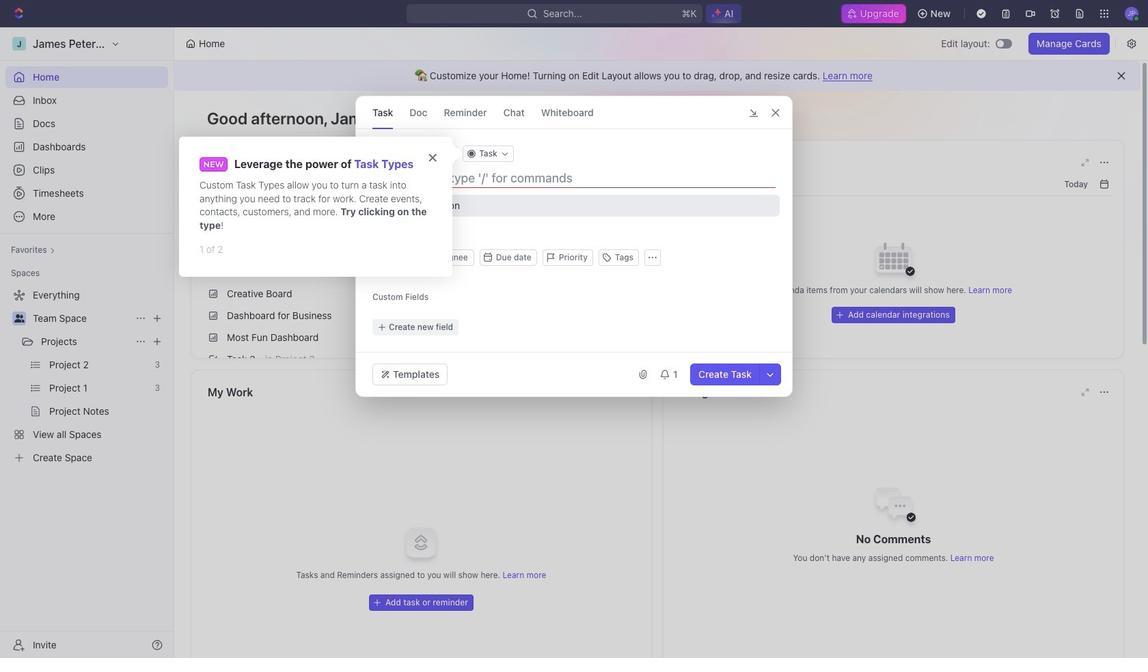 Task type: locate. For each thing, give the bounding box(es) containing it.
sidebar navigation
[[0, 27, 174, 658]]

dialog
[[355, 96, 793, 397], [179, 137, 452, 277]]

user group image
[[14, 314, 24, 323]]

alert
[[174, 61, 1141, 91]]

tree
[[5, 284, 168, 469]]

tree inside sidebar navigation
[[5, 284, 168, 469]]



Task type: describe. For each thing, give the bounding box(es) containing it.
user group image
[[208, 201, 219, 210]]

Task name or type '/' for commands text field
[[372, 170, 778, 187]]



Task type: vqa. For each thing, say whether or not it's contained in the screenshot.
dialog
yes



